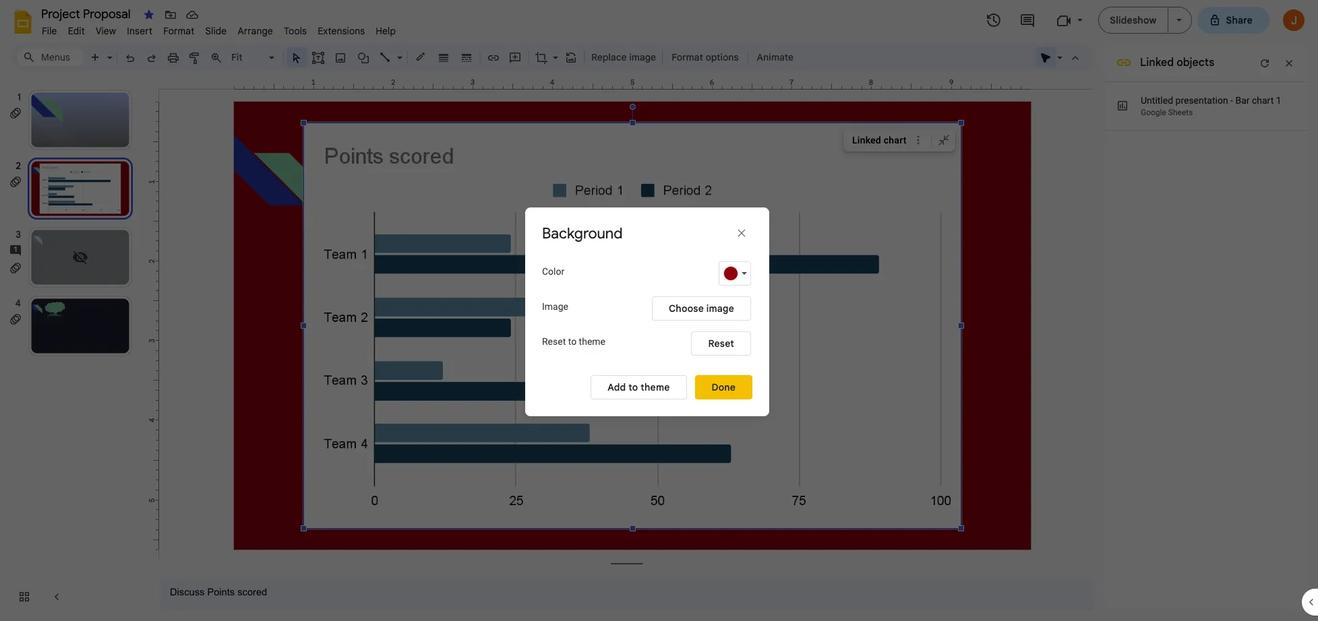 Task type: describe. For each thing, give the bounding box(es) containing it.
share. private to only me. image
[[1209, 14, 1221, 26]]

untitled
[[1141, 95, 1173, 106]]

sheets
[[1168, 108, 1193, 117]]

menu bar banner
[[0, 0, 1318, 622]]

format options
[[672, 51, 739, 63]]

1
[[1276, 95, 1281, 106]]

reset for reset
[[708, 338, 734, 350]]

choose image
[[669, 303, 734, 315]]

main toolbar
[[84, 0, 800, 523]]

chart options element
[[843, 129, 958, 152]]

to for add
[[629, 382, 638, 394]]

image
[[542, 301, 568, 312]]

animate
[[757, 51, 794, 63]]

image
[[706, 303, 734, 315]]

format
[[672, 51, 703, 63]]

Star checkbox
[[140, 5, 158, 24]]

choose image button
[[652, 297, 751, 321]]

linked chart
[[852, 135, 907, 146]]

linked for linked objects
[[1140, 56, 1174, 69]]

mode and view toolbar
[[1035, 44, 1086, 71]]

objects
[[1177, 56, 1214, 69]]

google
[[1141, 108, 1166, 117]]

background heading
[[542, 225, 677, 243]]

0 horizontal spatial chart
[[884, 135, 907, 146]]

linked objects
[[1140, 56, 1214, 69]]

background
[[542, 225, 623, 243]]

untitled presentation - bar chart 1 element
[[1141, 95, 1281, 106]]

background dialog
[[525, 208, 769, 417]]

choose
[[669, 303, 704, 315]]

done button
[[695, 376, 752, 400]]

chart inside untitled presentation - bar chart 1 google sheets
[[1252, 95, 1274, 106]]



Task type: locate. For each thing, give the bounding box(es) containing it.
reset button
[[691, 332, 751, 356]]

add to theme
[[608, 382, 670, 394]]

done
[[712, 382, 736, 394]]

reset inside reset 'button'
[[708, 338, 734, 350]]

reset to theme
[[542, 336, 605, 347]]

to
[[568, 336, 577, 347], [629, 382, 638, 394]]

0 vertical spatial chart
[[1252, 95, 1274, 106]]

reset for reset to theme
[[542, 336, 566, 347]]

menu bar inside the 'menu bar' banner
[[36, 18, 401, 40]]

color
[[542, 266, 564, 277]]

1 horizontal spatial linked
[[1140, 56, 1174, 69]]

Menus field
[[17, 48, 84, 67]]

animate button
[[751, 47, 800, 67]]

0 horizontal spatial theme
[[579, 336, 605, 347]]

theme
[[579, 336, 605, 347], [641, 382, 670, 394]]

to for reset
[[568, 336, 577, 347]]

0 vertical spatial to
[[568, 336, 577, 347]]

1 vertical spatial chart
[[884, 135, 907, 146]]

linked objects section
[[1103, 0, 1307, 611]]

reset down image
[[542, 336, 566, 347]]

navigation inside background application
[[0, 76, 148, 622]]

reset down "image"
[[708, 338, 734, 350]]

add
[[608, 382, 626, 394]]

background application
[[0, 0, 1318, 622]]

linked inside linked objects section
[[1140, 56, 1174, 69]]

0 horizontal spatial to
[[568, 336, 577, 347]]

navigation
[[0, 76, 148, 622]]

untitled presentation - bar chart 1 google sheets
[[1141, 95, 1281, 117]]

1 vertical spatial theme
[[641, 382, 670, 394]]

options
[[705, 51, 739, 63]]

linked for linked chart
[[852, 135, 881, 146]]

linked
[[1140, 56, 1174, 69], [852, 135, 881, 146]]

linked inside chart options element
[[852, 135, 881, 146]]

Rename text field
[[36, 5, 138, 22]]

theme up add to theme button
[[579, 336, 605, 347]]

-
[[1230, 95, 1233, 106]]

0 horizontal spatial linked
[[852, 135, 881, 146]]

1 horizontal spatial theme
[[641, 382, 670, 394]]

theme for reset to theme
[[579, 336, 605, 347]]

1 vertical spatial linked
[[852, 135, 881, 146]]

1 horizontal spatial to
[[629, 382, 638, 394]]

0 vertical spatial linked
[[1140, 56, 1174, 69]]

0 vertical spatial theme
[[579, 336, 605, 347]]

presentation
[[1175, 95, 1228, 106]]

1 vertical spatial to
[[629, 382, 638, 394]]

theme inside add to theme button
[[641, 382, 670, 394]]

bar
[[1235, 95, 1250, 106]]

theme for add to theme
[[641, 382, 670, 394]]

add to theme button
[[591, 376, 687, 400]]

theme right add
[[641, 382, 670, 394]]

reset
[[542, 336, 566, 347], [708, 338, 734, 350]]

menu bar
[[36, 18, 401, 40]]

1 horizontal spatial chart
[[1252, 95, 1274, 106]]

1 horizontal spatial reset
[[708, 338, 734, 350]]

chart
[[1252, 95, 1274, 106], [884, 135, 907, 146]]

to down image
[[568, 336, 577, 347]]

format options button
[[666, 47, 745, 67]]

0 horizontal spatial reset
[[542, 336, 566, 347]]

to right add
[[629, 382, 638, 394]]

to inside button
[[629, 382, 638, 394]]



Task type: vqa. For each thing, say whether or not it's contained in the screenshot.
Insert menu item
no



